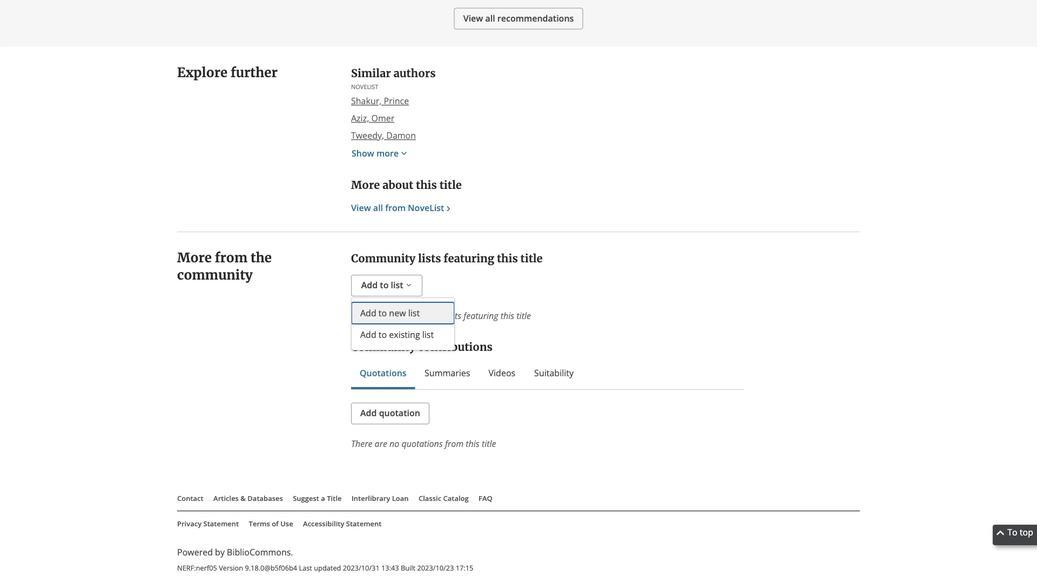 Task type: vqa. For each thing, say whether or not it's contained in the screenshot.
svg chevron down image inside the add to list popup button
yes



Task type: locate. For each thing, give the bounding box(es) containing it.
novelist
[[351, 83, 378, 91], [408, 202, 444, 214]]

are for community
[[375, 310, 387, 322]]

accessibility
[[303, 519, 344, 529]]

2 community from the top
[[351, 341, 416, 354]]

loan
[[392, 494, 409, 504]]

list
[[391, 280, 403, 291], [408, 308, 420, 319], [422, 329, 434, 341]]

1 vertical spatial more
[[177, 250, 212, 266]]

from left the
[[215, 250, 248, 266]]

add down add to new list
[[360, 329, 376, 341]]

community up existing
[[402, 310, 444, 322]]

similar authors novelist
[[351, 67, 436, 91]]

shakur, prince
[[351, 95, 409, 107]]

similar
[[351, 67, 391, 80]]

to for list
[[380, 280, 389, 291]]

this
[[416, 179, 437, 192], [497, 252, 518, 266], [501, 310, 514, 322], [466, 438, 480, 450]]

2 statement from the left
[[346, 519, 382, 529]]

1 vertical spatial community
[[351, 341, 416, 354]]

to up add to new list
[[380, 280, 389, 291]]

title
[[327, 494, 342, 504]]

suitability button
[[533, 367, 575, 380]]

community up quotations
[[351, 341, 416, 354]]

all down about
[[373, 202, 383, 214]]

1 vertical spatial no
[[390, 438, 399, 450]]

statement
[[203, 519, 239, 529], [346, 519, 382, 529]]

accessibility statement
[[303, 519, 382, 529]]

1 vertical spatial community
[[402, 310, 444, 322]]

1 vertical spatial there
[[351, 438, 372, 450]]

0 vertical spatial view
[[463, 12, 483, 24]]

quotations button
[[360, 367, 407, 380]]

0 horizontal spatial view
[[351, 202, 371, 214]]

there down the add quotation button
[[351, 438, 372, 450]]

no up 'add to existing list'
[[390, 310, 399, 322]]

svg chevron down image inside add to list dropdown button
[[404, 280, 413, 291]]

&
[[241, 494, 246, 504]]

there for there are no quotations from this title
[[351, 438, 372, 450]]

summaries button
[[424, 367, 471, 380]]

svg chevron down image inside show more dropdown button
[[399, 148, 409, 159]]

databases
[[248, 494, 283, 504]]

add quotation button
[[351, 403, 429, 425]]

more for more from the community
[[177, 250, 212, 266]]

0 vertical spatial from
[[385, 202, 406, 214]]

of
[[272, 519, 279, 529]]

2 there from the top
[[351, 438, 372, 450]]

1 vertical spatial view
[[351, 202, 371, 214]]

1 no from the top
[[390, 310, 399, 322]]

title
[[439, 179, 462, 192], [520, 252, 543, 266], [517, 310, 531, 322], [482, 438, 496, 450]]

lists up contributions
[[447, 310, 461, 322]]

terms
[[249, 519, 270, 529]]

add
[[361, 280, 378, 291], [360, 308, 376, 319], [360, 329, 376, 341], [360, 408, 377, 419]]

from right the quotations
[[445, 438, 464, 450]]

more
[[351, 179, 380, 192], [177, 250, 212, 266]]

2 vertical spatial list
[[422, 329, 434, 341]]

add left quotation
[[360, 408, 377, 419]]

no for community
[[390, 310, 399, 322]]

1 vertical spatial are
[[375, 438, 387, 450]]

1 horizontal spatial novelist
[[408, 202, 444, 214]]

list down there are no community lists featuring this title
[[422, 329, 434, 341]]

are down the add quotation button
[[375, 438, 387, 450]]

to inside dropdown button
[[380, 280, 389, 291]]

1 horizontal spatial from
[[385, 202, 406, 214]]

2 vertical spatial from
[[445, 438, 464, 450]]

interlibrary loan link
[[352, 494, 409, 504]]

novelist down more about this title
[[408, 202, 444, 214]]

svg chevron down image
[[399, 148, 409, 159], [404, 280, 413, 291]]

2 horizontal spatial from
[[445, 438, 464, 450]]

13:43
[[381, 564, 399, 573]]

svg chevron down image for show more
[[399, 148, 409, 159]]

novelist down similar
[[351, 83, 378, 91]]

aziz, omer link
[[351, 113, 394, 124]]

1 horizontal spatial lists
[[447, 310, 461, 322]]

1 vertical spatial list
[[408, 308, 420, 319]]

1 horizontal spatial list
[[408, 308, 420, 319]]

quotations
[[360, 368, 407, 379]]

view
[[463, 12, 483, 24], [351, 202, 371, 214]]

add to existing list
[[360, 329, 434, 341]]

quotation
[[379, 408, 420, 419]]

to
[[380, 280, 389, 291], [379, 308, 387, 319], [379, 329, 387, 341]]

articles & databases link
[[213, 494, 283, 504]]

to inside button
[[379, 329, 387, 341]]

contributions
[[418, 341, 493, 354]]

0 horizontal spatial list
[[391, 280, 403, 291]]

to inside button
[[379, 308, 387, 319]]

1 there from the top
[[351, 310, 372, 322]]

interlibrary
[[352, 494, 390, 504]]

aziz, omer
[[351, 113, 394, 124]]

more inside "more from the community"
[[177, 250, 212, 266]]

to top button
[[993, 525, 1037, 546]]

svg chevron down image right add to list
[[404, 280, 413, 291]]

suggest
[[293, 494, 319, 504]]

existing
[[389, 329, 420, 341]]

from
[[385, 202, 406, 214], [215, 250, 248, 266], [445, 438, 464, 450]]

0 vertical spatial there
[[351, 310, 372, 322]]

contact
[[177, 494, 203, 504]]

add to list
[[361, 280, 403, 291]]

add inside button
[[360, 408, 377, 419]]

all left "recommendations"
[[485, 12, 495, 24]]

add inside button
[[360, 329, 376, 341]]

privacy statement
[[177, 519, 239, 529]]

there left new
[[351, 310, 372, 322]]

faq
[[479, 494, 493, 504]]

0 vertical spatial are
[[375, 310, 387, 322]]

more
[[376, 148, 399, 159]]

list right new
[[408, 308, 420, 319]]

classic
[[419, 494, 441, 504]]

statement down interlibrary
[[346, 519, 382, 529]]

0 vertical spatial lists
[[418, 252, 441, 266]]

community for community lists featuring this title
[[351, 252, 416, 266]]

top
[[1020, 527, 1033, 538]]

1 vertical spatial from
[[215, 250, 248, 266]]

list inside button
[[422, 329, 434, 341]]

0 horizontal spatial lists
[[418, 252, 441, 266]]

no
[[390, 310, 399, 322], [390, 438, 399, 450]]

are left new
[[375, 310, 387, 322]]

1 statement from the left
[[203, 519, 239, 529]]

0 vertical spatial community
[[351, 252, 416, 266]]

add to new list
[[360, 308, 420, 319]]

tweedy, damon
[[351, 130, 416, 142]]

1 are from the top
[[375, 310, 387, 322]]

lists
[[418, 252, 441, 266], [447, 310, 461, 322]]

community
[[351, 252, 416, 266], [351, 341, 416, 354]]

add up add to new list
[[361, 280, 378, 291]]

1 vertical spatial lists
[[447, 310, 461, 322]]

to
[[1008, 527, 1018, 538]]

no left the quotations
[[390, 438, 399, 450]]

0 vertical spatial svg chevron down image
[[399, 148, 409, 159]]

2 horizontal spatial list
[[422, 329, 434, 341]]

community down the
[[177, 267, 253, 284]]

list inside button
[[408, 308, 420, 319]]

1 horizontal spatial more
[[351, 179, 380, 192]]

community up add to list
[[351, 252, 416, 266]]

nerf05
[[196, 564, 217, 573]]

2 no from the top
[[390, 438, 399, 450]]

list for existing
[[422, 329, 434, 341]]

1 vertical spatial svg chevron down image
[[404, 280, 413, 291]]

0 vertical spatial community
[[177, 267, 253, 284]]

0 horizontal spatial novelist
[[351, 83, 378, 91]]

new
[[389, 308, 406, 319]]

0 vertical spatial more
[[351, 179, 380, 192]]

all
[[485, 12, 495, 24], [373, 202, 383, 214]]

0 vertical spatial no
[[390, 310, 399, 322]]

svg chevron down image down damon
[[399, 148, 409, 159]]

add inside button
[[360, 308, 376, 319]]

1 community from the top
[[351, 252, 416, 266]]

2 are from the top
[[375, 438, 387, 450]]

lists up add to list dropdown button
[[418, 252, 441, 266]]

0 vertical spatial to
[[380, 280, 389, 291]]

from down about
[[385, 202, 406, 214]]

0 vertical spatial all
[[485, 12, 495, 24]]

add inside dropdown button
[[361, 280, 378, 291]]

version
[[219, 564, 243, 573]]

0 horizontal spatial from
[[215, 250, 248, 266]]

to left new
[[379, 308, 387, 319]]

1 horizontal spatial view
[[463, 12, 483, 24]]

0 vertical spatial novelist
[[351, 83, 378, 91]]

1 horizontal spatial community
[[402, 310, 444, 322]]

1 vertical spatial to
[[379, 308, 387, 319]]

more about this title
[[351, 179, 462, 192]]

2 vertical spatial to
[[379, 329, 387, 341]]

nerf:
[[177, 564, 196, 573]]

list up new
[[391, 280, 403, 291]]

featuring
[[444, 252, 494, 266], [464, 310, 498, 322]]

0 horizontal spatial more
[[177, 250, 212, 266]]

about
[[382, 179, 413, 192]]

to for existing
[[379, 329, 387, 341]]

0 vertical spatial list
[[391, 280, 403, 291]]

community inside "more from the community"
[[177, 267, 253, 284]]

1 horizontal spatial all
[[485, 12, 495, 24]]

0 horizontal spatial statement
[[203, 519, 239, 529]]

1 vertical spatial all
[[373, 202, 383, 214]]

0 horizontal spatial community
[[177, 267, 253, 284]]

there
[[351, 310, 372, 322], [351, 438, 372, 450]]

novelist inside similar authors novelist
[[351, 83, 378, 91]]

add left new
[[360, 308, 376, 319]]

summaries
[[425, 368, 470, 379]]

view for view all from novelist
[[351, 202, 371, 214]]

prince
[[384, 95, 409, 107]]

classic catalog
[[419, 494, 469, 504]]

videos
[[489, 368, 515, 379]]

statement down articles in the left of the page
[[203, 519, 239, 529]]

1 horizontal spatial statement
[[346, 519, 382, 529]]

add to existing list button
[[352, 324, 454, 346]]

community contributions
[[351, 341, 493, 354]]

to left existing
[[379, 329, 387, 341]]

0 horizontal spatial all
[[373, 202, 383, 214]]



Task type: describe. For each thing, give the bounding box(es) containing it.
add for add to existing list
[[360, 329, 376, 341]]

powered by bibliocommons. nerf: nerf05 version 9.18.0@b5f06b4 last updated 2023/10/31 13:43 built 2023/10/23 17:15
[[177, 547, 473, 573]]

interlibrary loan
[[352, 494, 409, 504]]

suggest a title
[[293, 494, 342, 504]]

community for from
[[177, 267, 253, 284]]

there are no community lists featuring this title
[[351, 310, 531, 322]]

2023/10/23
[[417, 564, 454, 573]]

quotations
[[402, 438, 443, 450]]

add to list button
[[351, 275, 422, 297]]

tweedy,
[[351, 130, 384, 142]]

add quotation
[[360, 408, 420, 419]]

shakur,
[[351, 95, 382, 107]]

to for new
[[379, 308, 387, 319]]

9.18.0@b5f06b4
[[245, 564, 297, 573]]

all for from
[[373, 202, 383, 214]]

view all recommendations link
[[454, 8, 583, 30]]

powered
[[177, 547, 213, 559]]

add for add to list
[[361, 280, 378, 291]]

there for there are no community lists featuring this title
[[351, 310, 372, 322]]

built
[[401, 564, 415, 573]]

recommendations
[[497, 12, 574, 24]]

statement for privacy statement
[[203, 519, 239, 529]]

articles & databases
[[213, 494, 283, 504]]

terms of use
[[249, 519, 293, 529]]

are for quotations
[[375, 438, 387, 450]]

list inside dropdown button
[[391, 280, 403, 291]]

damon
[[386, 130, 416, 142]]

tweedy, damon link
[[351, 130, 416, 142]]

from inside view all from novelist link
[[385, 202, 406, 214]]

17:15
[[456, 564, 473, 573]]

omer
[[371, 113, 394, 124]]

add for add quotation
[[360, 408, 377, 419]]

show
[[352, 148, 374, 159]]

2023/10/31
[[343, 564, 380, 573]]

from inside "more from the community"
[[215, 250, 248, 266]]

videos button
[[488, 367, 516, 380]]

view all from novelist
[[351, 202, 444, 214]]

aziz,
[[351, 113, 369, 124]]

explore further
[[177, 64, 277, 81]]

to top
[[1008, 527, 1033, 538]]

view all from novelist link
[[351, 202, 454, 214]]

privacy statement link
[[177, 519, 239, 529]]

more for more about this title
[[351, 179, 380, 192]]

add to new list button
[[352, 303, 454, 324]]

further
[[231, 64, 277, 81]]

there are no quotations from this title
[[351, 438, 496, 450]]

community for are
[[402, 310, 444, 322]]

by
[[215, 547, 225, 559]]

1 vertical spatial featuring
[[464, 310, 498, 322]]

faq link
[[479, 494, 493, 504]]

last
[[299, 564, 312, 573]]

statement for accessibility statement
[[346, 519, 382, 529]]

0 vertical spatial featuring
[[444, 252, 494, 266]]

terms of use link
[[249, 519, 293, 529]]

catalog
[[443, 494, 469, 504]]

add for add to new list
[[360, 308, 376, 319]]

accessibility statement link
[[303, 519, 382, 529]]

view all recommendations
[[463, 12, 574, 24]]

svg chevron right image
[[443, 204, 454, 214]]

classic catalog link
[[419, 494, 469, 504]]

privacy
[[177, 519, 202, 529]]

show more
[[352, 148, 399, 159]]

shakur, prince link
[[351, 95, 409, 107]]

view for view all recommendations
[[463, 12, 483, 24]]

bibliocommons.
[[227, 547, 293, 559]]

all for recommendations
[[485, 12, 495, 24]]

svg chevron down image for add to list
[[404, 280, 413, 291]]

1 vertical spatial novelist
[[408, 202, 444, 214]]

articles
[[213, 494, 239, 504]]

authors
[[393, 67, 436, 80]]

list for new
[[408, 308, 420, 319]]

suggest a title link
[[293, 494, 342, 504]]

contact link
[[177, 494, 203, 504]]

use
[[280, 519, 293, 529]]

a
[[321, 494, 325, 504]]

community for community contributions
[[351, 341, 416, 354]]

updated
[[314, 564, 341, 573]]

the
[[251, 250, 272, 266]]

explore
[[177, 64, 228, 81]]

svg arrow medium up image
[[997, 529, 1005, 538]]

no for quotations
[[390, 438, 399, 450]]



